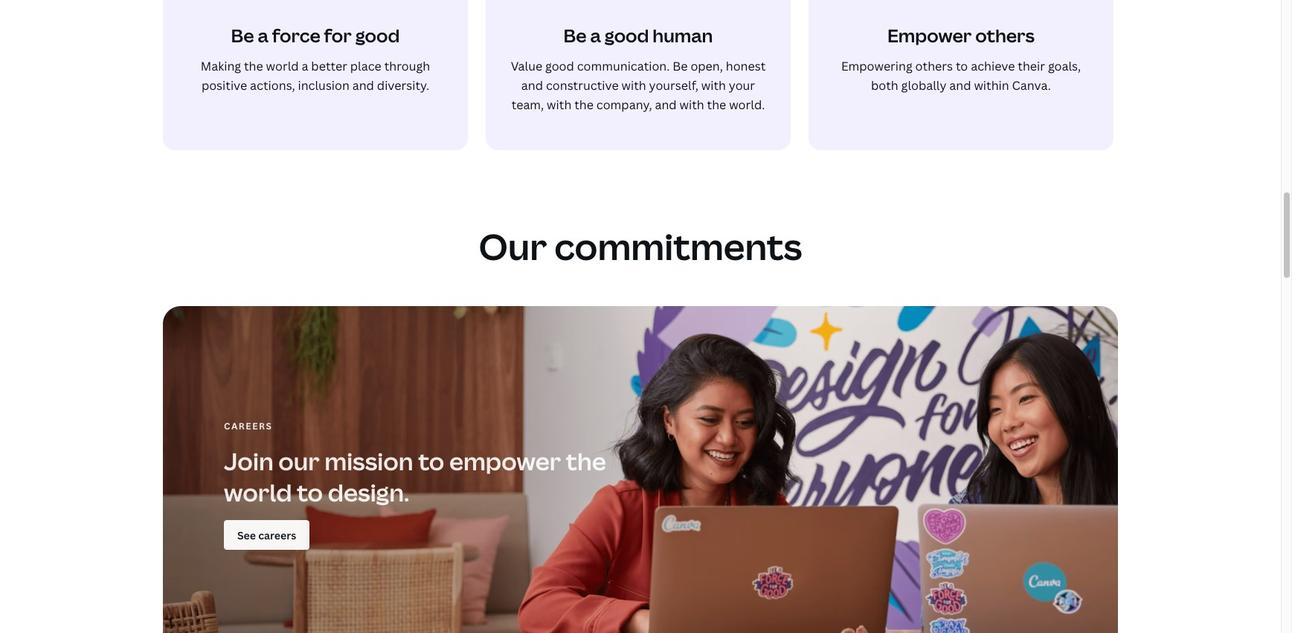 Task type: describe. For each thing, give the bounding box(es) containing it.
their
[[1018, 58, 1045, 74]]

globally
[[901, 77, 947, 94]]

others for empower
[[975, 23, 1035, 48]]

empower
[[449, 446, 561, 478]]

world.
[[729, 97, 765, 113]]

others for empowering
[[915, 58, 953, 74]]

human
[[653, 23, 713, 48]]

our
[[278, 446, 320, 478]]

empowering others to achieve their goals, both globally and within canva.
[[841, 58, 1081, 94]]

empower others
[[887, 23, 1035, 48]]

communication.
[[577, 58, 670, 74]]

be inside value good communication. be open, honest and constructive with yourself, with your team, with the company, and with the world.
[[673, 58, 688, 74]]

yourself,
[[649, 77, 698, 94]]

inclusion
[[298, 77, 350, 94]]

careers
[[224, 420, 273, 433]]

honest
[[726, 58, 766, 74]]

with up company,
[[621, 77, 646, 94]]

and up team,
[[521, 77, 543, 94]]

0 horizontal spatial good
[[355, 23, 400, 48]]

our
[[479, 222, 547, 271]]

and inside making the world a better place through positive actions, inclusion and diversity.
[[352, 77, 374, 94]]

empowering
[[841, 58, 913, 74]]

open,
[[691, 58, 723, 74]]

commitments
[[554, 222, 802, 271]]

actions,
[[250, 77, 295, 94]]

your
[[729, 77, 755, 94]]

force
[[272, 23, 320, 48]]

world inside "join our mission to empower the world to design."
[[224, 477, 292, 509]]

positive
[[201, 77, 247, 94]]

the inside making the world a better place through positive actions, inclusion and diversity.
[[244, 58, 263, 74]]

join our mission to empower the world to design.
[[224, 446, 606, 509]]

company,
[[596, 97, 652, 113]]

design.
[[328, 477, 409, 509]]

and down "yourself," on the top of page
[[655, 97, 677, 113]]



Task type: vqa. For each thing, say whether or not it's contained in the screenshot.
positive
yes



Task type: locate. For each thing, give the bounding box(es) containing it.
2 horizontal spatial a
[[590, 23, 601, 48]]

place
[[350, 58, 381, 74]]

world
[[266, 58, 299, 74], [224, 477, 292, 509]]

others up achieve
[[975, 23, 1035, 48]]

a for good
[[590, 23, 601, 48]]

2 horizontal spatial good
[[605, 23, 649, 48]]

making the world a better place through positive actions, inclusion and diversity.
[[201, 58, 430, 94]]

both
[[871, 77, 898, 94]]

be for be a good human
[[563, 23, 587, 48]]

with down constructive
[[547, 97, 572, 113]]

achieve
[[971, 58, 1015, 74]]

be
[[231, 23, 254, 48], [563, 23, 587, 48], [673, 58, 688, 74]]

and left "within"
[[949, 77, 971, 94]]

to
[[956, 58, 968, 74], [418, 446, 444, 478], [297, 477, 323, 509]]

be for be a force for good
[[231, 23, 254, 48]]

1 horizontal spatial others
[[975, 23, 1035, 48]]

a left better
[[302, 58, 308, 74]]

making
[[201, 58, 241, 74]]

0 horizontal spatial a
[[258, 23, 268, 48]]

constructive
[[546, 77, 619, 94]]

good inside value good communication. be open, honest and constructive with yourself, with your team, with the company, and with the world.
[[545, 58, 574, 74]]

1 vertical spatial world
[[224, 477, 292, 509]]

0 horizontal spatial be
[[231, 23, 254, 48]]

and down place
[[352, 77, 374, 94]]

2 horizontal spatial to
[[956, 58, 968, 74]]

a
[[258, 23, 268, 48], [590, 23, 601, 48], [302, 58, 308, 74]]

diversity.
[[377, 77, 429, 94]]

team,
[[512, 97, 544, 113]]

good
[[355, 23, 400, 48], [605, 23, 649, 48], [545, 58, 574, 74]]

mission
[[324, 446, 413, 478]]

good up place
[[355, 23, 400, 48]]

good up constructive
[[545, 58, 574, 74]]

with down "yourself," on the top of page
[[679, 97, 704, 113]]

value
[[511, 58, 542, 74]]

for
[[324, 23, 352, 48]]

and inside empowering others to achieve their goals, both globally and within canva.
[[949, 77, 971, 94]]

1 vertical spatial others
[[915, 58, 953, 74]]

the inside "join our mission to empower the world to design."
[[566, 446, 606, 478]]

better
[[311, 58, 347, 74]]

to inside empowering others to achieve their goals, both globally and within canva.
[[956, 58, 968, 74]]

0 vertical spatial others
[[975, 23, 1035, 48]]

to down empower others
[[956, 58, 968, 74]]

1 horizontal spatial be
[[563, 23, 587, 48]]

be up "yourself," on the top of page
[[673, 58, 688, 74]]

1 horizontal spatial to
[[418, 446, 444, 478]]

world up actions,
[[266, 58, 299, 74]]

1 horizontal spatial a
[[302, 58, 308, 74]]

world down careers
[[224, 477, 292, 509]]

0 horizontal spatial others
[[915, 58, 953, 74]]

to left design.
[[297, 477, 323, 509]]

a up communication.
[[590, 23, 601, 48]]

0 horizontal spatial to
[[297, 477, 323, 509]]

value good communication. be open, honest and constructive with yourself, with your team, with the company, and with the world.
[[511, 58, 766, 113]]

others inside empowering others to achieve their goals, both globally and within canva.
[[915, 58, 953, 74]]

a left force
[[258, 23, 268, 48]]

a inside making the world a better place through positive actions, inclusion and diversity.
[[302, 58, 308, 74]]

0 vertical spatial world
[[266, 58, 299, 74]]

with
[[621, 77, 646, 94], [701, 77, 726, 94], [547, 97, 572, 113], [679, 97, 704, 113]]

others up globally
[[915, 58, 953, 74]]

empower
[[887, 23, 972, 48]]

world inside making the world a better place through positive actions, inclusion and diversity.
[[266, 58, 299, 74]]

good up communication.
[[605, 23, 649, 48]]

with down open,
[[701, 77, 726, 94]]

and
[[352, 77, 374, 94], [521, 77, 543, 94], [949, 77, 971, 94], [655, 97, 677, 113]]

goals,
[[1048, 58, 1081, 74]]

to right mission
[[418, 446, 444, 478]]

be up constructive
[[563, 23, 587, 48]]

join
[[224, 446, 273, 478]]

be a good human
[[563, 23, 713, 48]]

be a force for good
[[231, 23, 400, 48]]

1 horizontal spatial good
[[545, 58, 574, 74]]

canva.
[[1012, 77, 1051, 94]]

2 horizontal spatial be
[[673, 58, 688, 74]]

within
[[974, 77, 1009, 94]]

a for force
[[258, 23, 268, 48]]

our commitments
[[479, 222, 802, 271]]

be up making
[[231, 23, 254, 48]]

through
[[384, 58, 430, 74]]

the
[[244, 58, 263, 74], [574, 97, 594, 113], [707, 97, 726, 113], [566, 446, 606, 478]]

others
[[975, 23, 1035, 48], [915, 58, 953, 74]]



